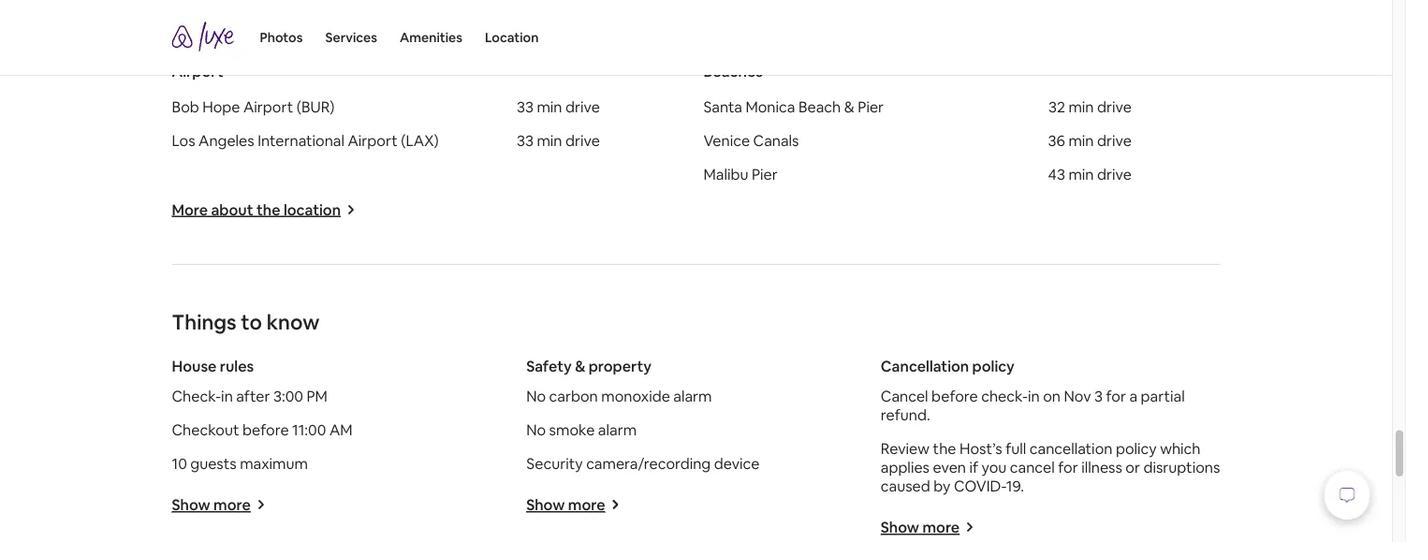 Task type: describe. For each thing, give the bounding box(es) containing it.
no for no smoke alarm
[[526, 420, 546, 439]]

drive for &
[[1097, 97, 1132, 116]]

monica
[[746, 97, 795, 116]]

if
[[969, 457, 978, 476]]

malibu
[[704, 164, 749, 183]]

1 horizontal spatial airport
[[243, 97, 293, 116]]

am
[[329, 420, 353, 439]]

review the host's full cancellation policy which applies even if you cancel for illness or disruptions caused by covid-19.
[[881, 439, 1220, 495]]

more for camera/recording
[[568, 495, 605, 514]]

0 horizontal spatial alarm
[[598, 420, 637, 439]]

venice canals
[[704, 130, 799, 150]]

more for guests
[[214, 495, 251, 514]]

cancel
[[1010, 457, 1055, 476]]

santa
[[704, 97, 742, 116]]

international
[[258, 130, 345, 150]]

(bur)
[[297, 97, 335, 116]]

check-in after 3:00 pm
[[172, 386, 328, 405]]

even
[[933, 457, 966, 476]]

beach
[[799, 97, 841, 116]]

illness
[[1082, 457, 1122, 476]]

no carbon monoxide alarm
[[526, 386, 712, 405]]

min for airport
[[537, 130, 562, 150]]

more about the location button
[[172, 200, 356, 219]]

show for 10
[[172, 495, 210, 514]]

services button
[[325, 0, 377, 75]]

house rules
[[172, 356, 254, 375]]

los angeles international airport (lax)
[[172, 130, 439, 150]]

(lax)
[[401, 130, 439, 150]]

min for &
[[1069, 97, 1094, 116]]

0 horizontal spatial airport
[[172, 61, 223, 80]]

43 min drive
[[1048, 164, 1132, 183]]

location
[[485, 29, 539, 46]]

services
[[325, 29, 377, 46]]

refund.
[[881, 405, 930, 424]]

after
[[236, 386, 270, 405]]

disruptions
[[1144, 457, 1220, 476]]

2 horizontal spatial more
[[923, 518, 960, 537]]

caused
[[881, 476, 930, 495]]

property
[[589, 356, 652, 375]]

google map
showing 1 point of interest. region
[[134, 0, 1333, 221]]

more about the location
[[172, 200, 341, 219]]

hope
[[202, 97, 240, 116]]

rules
[[220, 356, 254, 375]]

google image
[[176, 7, 238, 32]]

0 horizontal spatial pier
[[752, 164, 778, 183]]

policy inside review the host's full cancellation policy which applies even if you cancel for illness or disruptions caused by covid-19.
[[1116, 439, 1157, 458]]

drive for airport
[[566, 130, 600, 150]]

you
[[982, 457, 1007, 476]]

0 vertical spatial pier
[[858, 97, 884, 116]]

to
[[241, 308, 262, 335]]

drive for (bur)
[[566, 97, 600, 116]]

check-
[[172, 386, 221, 405]]

camera/recording
[[586, 453, 711, 473]]

bob hope airport (bur)
[[172, 97, 335, 116]]

security camera/recording device
[[526, 453, 760, 473]]

airbnb luxe image
[[172, 21, 237, 51]]

guests
[[190, 453, 237, 473]]

house
[[172, 356, 217, 375]]

partial
[[1141, 386, 1185, 405]]

device
[[714, 453, 760, 473]]

by
[[934, 476, 951, 495]]

2 horizontal spatial airport
[[348, 130, 398, 150]]

location
[[284, 200, 341, 219]]

pm
[[307, 386, 328, 405]]

security
[[526, 453, 583, 473]]

smoke
[[549, 420, 595, 439]]

33 for bob hope airport (bur)
[[517, 97, 534, 116]]

carbon
[[549, 386, 598, 405]]

2 horizontal spatial show more
[[881, 518, 960, 537]]

for inside review the host's full cancellation policy which applies even if you cancel for illness or disruptions caused by covid-19.
[[1058, 457, 1078, 476]]

show for security
[[526, 495, 565, 514]]

36 min drive
[[1048, 130, 1132, 150]]

in inside cancel before check-in on nov 3 for a partial refund.
[[1028, 386, 1040, 405]]

no smoke alarm
[[526, 420, 637, 439]]

show more for guests
[[172, 495, 251, 514]]

canals
[[753, 130, 799, 150]]

0 vertical spatial policy
[[972, 356, 1015, 375]]

checkout
[[172, 420, 239, 439]]

11:00
[[292, 420, 326, 439]]

santa monica beach & pier
[[704, 97, 884, 116]]

before for cancel
[[932, 386, 978, 405]]

on
[[1043, 386, 1061, 405]]

cancel before check-in on nov 3 for a partial refund.
[[881, 386, 1185, 424]]

things to know
[[172, 308, 320, 335]]

angeles
[[199, 130, 254, 150]]

show more for camera/recording
[[526, 495, 605, 514]]

covid-
[[954, 476, 1006, 495]]

about
[[211, 200, 253, 219]]

show more button for guests
[[172, 495, 266, 514]]

nov
[[1064, 386, 1091, 405]]



Task type: locate. For each thing, give the bounding box(es) containing it.
1 vertical spatial policy
[[1116, 439, 1157, 458]]

1 horizontal spatial alarm
[[673, 386, 712, 405]]

full
[[1006, 439, 1026, 458]]

airport down airbnb luxe image
[[172, 61, 223, 80]]

show more button for camera/recording
[[526, 495, 620, 514]]

know
[[267, 308, 320, 335]]

before down cancellation policy
[[932, 386, 978, 405]]

0 horizontal spatial policy
[[972, 356, 1015, 375]]

show more down security
[[526, 495, 605, 514]]

before inside cancel before check-in on nov 3 for a partial refund.
[[932, 386, 978, 405]]

alarm down no carbon monoxide alarm
[[598, 420, 637, 439]]

los
[[172, 130, 195, 150]]

0 vertical spatial 33
[[517, 97, 534, 116]]

0 horizontal spatial show
[[172, 495, 210, 514]]

1 vertical spatial alarm
[[598, 420, 637, 439]]

monoxide
[[601, 386, 670, 405]]

the right "about" at top
[[256, 200, 280, 219]]

1 horizontal spatial &
[[844, 97, 855, 116]]

review
[[881, 439, 930, 458]]

1 horizontal spatial show
[[526, 495, 565, 514]]

more
[[214, 495, 251, 514], [568, 495, 605, 514], [923, 518, 960, 537]]

photos button
[[260, 0, 303, 75]]

before
[[932, 386, 978, 405], [243, 420, 289, 439]]

venice
[[704, 130, 750, 150]]

for left 'a'
[[1106, 386, 1126, 405]]

2 33 from the top
[[517, 130, 534, 150]]

applies
[[881, 457, 930, 476]]

1 horizontal spatial show more button
[[526, 495, 620, 514]]

10
[[172, 453, 187, 473]]

33 min drive for los angeles international airport (lax)
[[517, 130, 600, 150]]

33
[[517, 97, 534, 116], [517, 130, 534, 150]]

before up 'maximum'
[[243, 420, 289, 439]]

1 horizontal spatial more
[[568, 495, 605, 514]]

0 vertical spatial for
[[1106, 386, 1126, 405]]

show more down guests
[[172, 495, 251, 514]]

2 vertical spatial airport
[[348, 130, 398, 150]]

host's
[[960, 439, 1002, 458]]

1 horizontal spatial show more
[[526, 495, 605, 514]]

2 horizontal spatial show
[[881, 518, 919, 537]]

pier right beach
[[858, 97, 884, 116]]

1 vertical spatial pier
[[752, 164, 778, 183]]

32
[[1048, 97, 1065, 116]]

0 horizontal spatial the
[[256, 200, 280, 219]]

0 horizontal spatial more
[[214, 495, 251, 514]]

& right beach
[[844, 97, 855, 116]]

check-
[[981, 386, 1028, 405]]

drive
[[566, 97, 600, 116], [1097, 97, 1132, 116], [566, 130, 600, 150], [1097, 130, 1132, 150], [1097, 164, 1132, 183]]

which
[[1160, 439, 1201, 458]]

1 vertical spatial for
[[1058, 457, 1078, 476]]

malibu pier
[[704, 164, 778, 183]]

for
[[1106, 386, 1126, 405], [1058, 457, 1078, 476]]

safety & property
[[526, 356, 652, 375]]

1 horizontal spatial pier
[[858, 97, 884, 116]]

the left if
[[933, 439, 956, 458]]

0 horizontal spatial for
[[1058, 457, 1078, 476]]

33 min drive
[[517, 97, 600, 116], [517, 130, 600, 150]]

1 in from the left
[[221, 386, 233, 405]]

no down safety
[[526, 386, 546, 405]]

no for no carbon monoxide alarm
[[526, 386, 546, 405]]

cancellation policy
[[881, 356, 1015, 375]]

for inside cancel before check-in on nov 3 for a partial refund.
[[1106, 386, 1126, 405]]

alarm right monoxide at the bottom
[[673, 386, 712, 405]]

0 vertical spatial airport
[[172, 61, 223, 80]]

airport left (lax)
[[348, 130, 398, 150]]

amenities button
[[400, 0, 462, 75]]

10 guests maximum
[[172, 453, 308, 473]]

airport up international
[[243, 97, 293, 116]]

more down the '10 guests maximum'
[[214, 495, 251, 514]]

1 vertical spatial the
[[933, 439, 956, 458]]

airport
[[172, 61, 223, 80], [243, 97, 293, 116], [348, 130, 398, 150]]

safety
[[526, 356, 572, 375]]

show down 10
[[172, 495, 210, 514]]

no
[[526, 386, 546, 405], [526, 420, 546, 439]]

2 33 min drive from the top
[[517, 130, 600, 150]]

& up carbon on the bottom left
[[575, 356, 585, 375]]

checkout before 11:00 am
[[172, 420, 353, 439]]

cancellation
[[1030, 439, 1113, 458]]

&
[[844, 97, 855, 116], [575, 356, 585, 375]]

0 horizontal spatial show more button
[[172, 495, 266, 514]]

cancellation
[[881, 356, 969, 375]]

1 vertical spatial 33 min drive
[[517, 130, 600, 150]]

min
[[537, 97, 562, 116], [1069, 97, 1094, 116], [537, 130, 562, 150], [1069, 130, 1094, 150], [1069, 164, 1094, 183]]

show more button down by
[[881, 518, 975, 537]]

1 horizontal spatial policy
[[1116, 439, 1157, 458]]

pier
[[858, 97, 884, 116], [752, 164, 778, 183]]

0 vertical spatial alarm
[[673, 386, 712, 405]]

no left smoke
[[526, 420, 546, 439]]

a
[[1130, 386, 1138, 405]]

0 horizontal spatial in
[[221, 386, 233, 405]]

3:00
[[273, 386, 303, 405]]

alarm
[[673, 386, 712, 405], [598, 420, 637, 439]]

cancel
[[881, 386, 928, 405]]

show more button down guests
[[172, 495, 266, 514]]

photos
[[260, 29, 303, 46]]

the inside review the host's full cancellation policy which applies even if you cancel for illness or disruptions caused by covid-19.
[[933, 439, 956, 458]]

policy
[[972, 356, 1015, 375], [1116, 439, 1157, 458]]

33 min drive for bob hope airport (bur)
[[517, 97, 600, 116]]

36
[[1048, 130, 1065, 150]]

19.
[[1006, 476, 1024, 495]]

0 vertical spatial &
[[844, 97, 855, 116]]

0 vertical spatial before
[[932, 386, 978, 405]]

1 vertical spatial before
[[243, 420, 289, 439]]

maximum
[[240, 453, 308, 473]]

1 horizontal spatial the
[[933, 439, 956, 458]]

show more down caused
[[881, 518, 960, 537]]

or
[[1126, 457, 1140, 476]]

1 vertical spatial airport
[[243, 97, 293, 116]]

1 vertical spatial 33
[[517, 130, 534, 150]]

show down caused
[[881, 518, 919, 537]]

bob
[[172, 97, 199, 116]]

more down security
[[568, 495, 605, 514]]

in left after
[[221, 386, 233, 405]]

in
[[221, 386, 233, 405], [1028, 386, 1040, 405]]

show
[[172, 495, 210, 514], [526, 495, 565, 514], [881, 518, 919, 537]]

3
[[1095, 386, 1103, 405]]

0 vertical spatial the
[[256, 200, 280, 219]]

1 vertical spatial &
[[575, 356, 585, 375]]

32 min drive
[[1048, 97, 1132, 116]]

more down by
[[923, 518, 960, 537]]

1 no from the top
[[526, 386, 546, 405]]

show down security
[[526, 495, 565, 514]]

1 33 from the top
[[517, 97, 534, 116]]

show more
[[172, 495, 251, 514], [526, 495, 605, 514], [881, 518, 960, 537]]

before for checkout
[[243, 420, 289, 439]]

2 no from the top
[[526, 420, 546, 439]]

2 horizontal spatial show more button
[[881, 518, 975, 537]]

1 horizontal spatial for
[[1106, 386, 1126, 405]]

in left on
[[1028, 386, 1040, 405]]

policy up check-
[[972, 356, 1015, 375]]

amenities
[[400, 29, 462, 46]]

policy left which
[[1116, 439, 1157, 458]]

2 in from the left
[[1028, 386, 1040, 405]]

1 vertical spatial no
[[526, 420, 546, 439]]

1 horizontal spatial in
[[1028, 386, 1040, 405]]

more
[[172, 200, 208, 219]]

0 horizontal spatial &
[[575, 356, 585, 375]]

1 33 min drive from the top
[[517, 97, 600, 116]]

33 for los angeles international airport (lax)
[[517, 130, 534, 150]]

0 vertical spatial no
[[526, 386, 546, 405]]

1 horizontal spatial before
[[932, 386, 978, 405]]

for left the illness
[[1058, 457, 1078, 476]]

pier down canals
[[752, 164, 778, 183]]

things
[[172, 308, 237, 335]]

0 horizontal spatial show more
[[172, 495, 251, 514]]

show more button down security
[[526, 495, 620, 514]]

show more button
[[172, 495, 266, 514], [526, 495, 620, 514], [881, 518, 975, 537]]

location button
[[485, 0, 539, 75]]

beaches
[[704, 61, 763, 80]]

min for (bur)
[[537, 97, 562, 116]]

0 horizontal spatial before
[[243, 420, 289, 439]]

43
[[1048, 164, 1065, 183]]

0 vertical spatial 33 min drive
[[517, 97, 600, 116]]



Task type: vqa. For each thing, say whether or not it's contained in the screenshot.
Learn more about the host, Freddy. icon at the bottom
no



